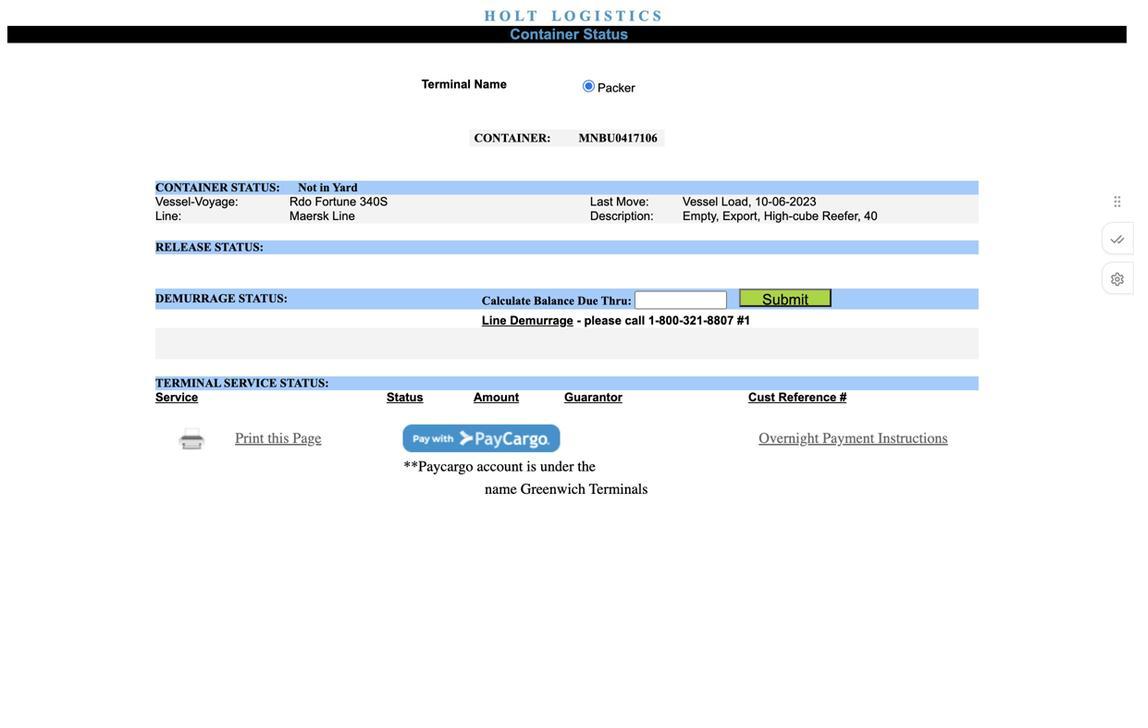 Task type: locate. For each thing, give the bounding box(es) containing it.
move:
[[617, 195, 649, 209]]

s right c
[[653, 7, 661, 24]]

g
[[580, 7, 591, 24]]

1 vertical spatial status
[[387, 390, 424, 404]]

reefer,
[[823, 209, 861, 223]]

0 vertical spatial status
[[583, 26, 629, 43]]

fortune
[[315, 195, 357, 209]]

s left 't'
[[604, 7, 613, 24]]

0 vertical spatial status:
[[215, 241, 264, 254]]

is
[[527, 458, 537, 475]]

**paycargo
[[404, 458, 473, 475]]

status up "**paycargo" on the bottom left of the page
[[387, 390, 424, 404]]

1 vertical spatial status:
[[239, 292, 288, 306]]

None submit
[[740, 289, 832, 307]]

1 horizontal spatial o
[[564, 7, 576, 24]]

t
[[616, 7, 626, 24]]

status inside h          o l t    l o g i s t i c s container          status
[[583, 26, 629, 43]]

s
[[604, 7, 613, 24], [653, 7, 661, 24]]

container:
[[475, 131, 551, 145]]

0 horizontal spatial s
[[604, 7, 613, 24]]

1 o from the left
[[500, 7, 511, 24]]

status down 't'
[[583, 26, 629, 43]]

terminals
[[589, 481, 648, 498]]

0 horizontal spatial line
[[332, 209, 355, 223]]

i right 't'
[[629, 7, 635, 24]]

in
[[320, 181, 330, 194]]

o
[[500, 7, 511, 24], [564, 7, 576, 24]]

h
[[484, 7, 496, 24]]

0 horizontal spatial i
[[595, 7, 601, 24]]

guarantor
[[565, 390, 623, 404]]

greenwich
[[521, 481, 586, 498]]

status: down voyage:
[[215, 241, 264, 254]]

account
[[477, 458, 523, 475]]

status: down release status:
[[239, 292, 288, 306]]

1 s from the left
[[604, 7, 613, 24]]

container status:      not in yard
[[155, 181, 358, 194]]

1 horizontal spatial i
[[629, 7, 635, 24]]

1 vertical spatial line
[[482, 314, 507, 327]]

export,
[[723, 209, 761, 223]]

print this page link
[[235, 430, 322, 447]]

None text field
[[635, 291, 728, 309]]

maersk
[[290, 209, 329, 223]]

o left l
[[500, 7, 511, 24]]

status: right "service"
[[280, 376, 329, 390]]

voyage:
[[195, 195, 238, 209]]

o left g
[[564, 7, 576, 24]]

release
[[155, 241, 212, 254]]

call
[[625, 314, 645, 327]]

line down calculate
[[482, 314, 507, 327]]

service
[[155, 390, 198, 404]]

demurrage
[[510, 314, 574, 327]]

line
[[332, 209, 355, 223], [482, 314, 507, 327]]

1 horizontal spatial s
[[653, 7, 661, 24]]

empty, export, high-cube reefer, 40
[[683, 209, 878, 223]]

instructions
[[879, 430, 948, 447]]

vessel
[[683, 195, 719, 209]]

vessel-
[[155, 195, 195, 209]]

1 i from the left
[[595, 7, 601, 24]]

status:
[[215, 241, 264, 254], [239, 292, 288, 306], [280, 376, 329, 390]]

0 vertical spatial line
[[332, 209, 355, 223]]

1 horizontal spatial status
[[583, 26, 629, 43]]

**paycargo account is under the name greenwich terminals
[[404, 458, 648, 498]]

i right g
[[595, 7, 601, 24]]

name
[[474, 77, 507, 91]]

rdo fortune 340s
[[290, 195, 388, 209]]

8807
[[708, 314, 734, 327]]

0 horizontal spatial o
[[500, 7, 511, 24]]

terminal name
[[422, 77, 507, 91]]

c
[[639, 7, 650, 24]]

demurrage status:
[[155, 292, 297, 306]]

1 horizontal spatial line
[[482, 314, 507, 327]]

i
[[595, 7, 601, 24], [629, 7, 635, 24]]

the
[[578, 458, 596, 475]]

maersk line
[[290, 209, 355, 223]]

10-
[[755, 195, 773, 209]]

demurrage
[[155, 292, 236, 306]]

2 vertical spatial status:
[[280, 376, 329, 390]]

high-
[[764, 209, 793, 223]]

line down the rdo fortune 340s at the top
[[332, 209, 355, 223]]

None radio
[[583, 80, 595, 92]]

empty,
[[683, 209, 720, 223]]

line demurrage - please call 1-800-321-8807 #1
[[482, 314, 751, 327]]

mnbu0417106
[[579, 131, 658, 145]]

40
[[865, 209, 878, 223]]

status
[[583, 26, 629, 43], [387, 390, 424, 404]]

321-
[[683, 314, 708, 327]]

name
[[485, 481, 517, 498]]

this
[[268, 430, 289, 447]]

overnight payment instructions
[[759, 430, 948, 447]]



Task type: vqa. For each thing, say whether or not it's contained in the screenshot.
Gloucester
no



Task type: describe. For each thing, give the bounding box(es) containing it.
2023
[[790, 195, 817, 209]]

calculate balance due thru:
[[482, 294, 635, 308]]

2 s from the left
[[653, 7, 661, 24]]

terminal
[[422, 77, 471, 91]]

service
[[224, 376, 277, 390]]

rdo
[[290, 195, 312, 209]]

-
[[577, 314, 581, 327]]

#1
[[738, 314, 751, 327]]

0 horizontal spatial status
[[387, 390, 424, 404]]

status: for demurrage
[[239, 292, 288, 306]]

terminal service status:
[[155, 376, 338, 390]]

amount
[[474, 390, 519, 404]]

under
[[541, 458, 574, 475]]

h          o l t    l o g i s t i c s container          status
[[484, 7, 661, 43]]

vessel load, 10-06-2023
[[683, 195, 817, 209]]

print this page
[[235, 430, 322, 447]]

container
[[510, 26, 579, 43]]

due
[[578, 294, 598, 308]]

description:
[[591, 209, 654, 223]]

340s
[[360, 195, 388, 209]]

1-
[[649, 314, 659, 327]]

06-
[[773, 195, 790, 209]]

thru:
[[601, 294, 632, 308]]

please
[[584, 314, 622, 327]]

cube
[[793, 209, 819, 223]]

container
[[155, 181, 228, 194]]

800-
[[659, 314, 683, 327]]

overnight
[[759, 430, 819, 447]]

2 o from the left
[[564, 7, 576, 24]]

status: for release
[[215, 241, 264, 254]]

release status:
[[155, 241, 297, 254]]

packer
[[598, 81, 635, 95]]

cust reference #
[[749, 390, 847, 404]]

#
[[840, 390, 847, 404]]

balance
[[534, 294, 575, 308]]

vessel-voyage:
[[155, 195, 238, 209]]

l
[[515, 7, 524, 24]]

print
[[235, 430, 264, 447]]

reference
[[779, 390, 837, 404]]

last
[[591, 195, 613, 209]]

terminal
[[155, 376, 221, 390]]

cust
[[749, 390, 776, 404]]

yard
[[333, 181, 358, 194]]

overnight payment instructions link
[[759, 430, 948, 447]]

payment
[[823, 430, 875, 447]]

not
[[298, 181, 317, 194]]

load,
[[722, 195, 752, 209]]

t    l
[[527, 7, 561, 24]]

line:
[[155, 209, 182, 223]]

last move:
[[591, 195, 649, 209]]

page
[[293, 430, 322, 447]]

calculate
[[482, 294, 531, 308]]

2 i from the left
[[629, 7, 635, 24]]



